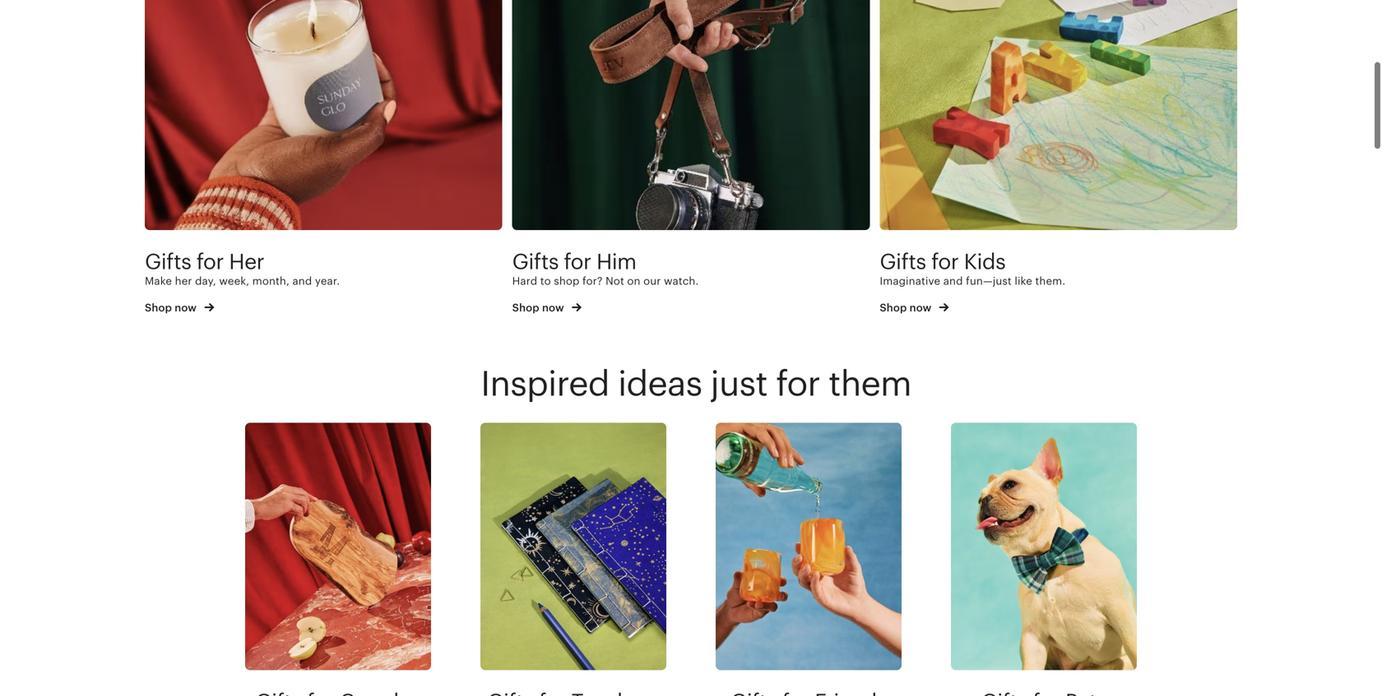 Task type: locate. For each thing, give the bounding box(es) containing it.
gifts for couples image
[[245, 423, 431, 671]]

gifts
[[145, 250, 191, 274], [512, 250, 559, 274], [880, 250, 926, 274]]

now down her
[[175, 302, 197, 314]]

2 horizontal spatial shop now
[[880, 302, 934, 314]]

gifts inside gifts for kids imaginative and fun—just like them.
[[880, 250, 926, 274]]

1 now from the left
[[175, 302, 197, 314]]

0 horizontal spatial and
[[292, 275, 312, 287]]

gifts up imaginative at right top
[[880, 250, 926, 274]]

shop
[[554, 275, 580, 287]]

1 horizontal spatial shop
[[512, 302, 539, 314]]

3 now from the left
[[910, 302, 932, 314]]

gifts up make
[[145, 250, 191, 274]]

for up day,
[[196, 250, 224, 274]]

1 horizontal spatial and
[[943, 275, 963, 287]]

gifts for gifts for kids
[[880, 250, 926, 274]]

shop down make
[[145, 302, 172, 314]]

2 horizontal spatial gifts
[[880, 250, 926, 274]]

0 horizontal spatial gifts
[[145, 250, 191, 274]]

1 horizontal spatial gifts
[[512, 250, 559, 274]]

1 shop from the left
[[145, 302, 172, 314]]

for
[[196, 250, 224, 274], [564, 250, 591, 274], [931, 250, 959, 274], [776, 365, 820, 404]]

shop
[[145, 302, 172, 314], [512, 302, 539, 314], [880, 302, 907, 314]]

now down imaginative at right top
[[910, 302, 932, 314]]

2 horizontal spatial now
[[910, 302, 932, 314]]

for up shop at the top left of the page
[[564, 250, 591, 274]]

watch.
[[664, 275, 699, 287]]

gifts for teachers image
[[480, 423, 666, 671]]

gifts for kids imaginative and fun—just like them.
[[880, 250, 1065, 287]]

and left year.
[[292, 275, 312, 287]]

for left kids
[[931, 250, 959, 274]]

and
[[292, 275, 312, 287], [943, 275, 963, 287]]

shop down imaginative at right top
[[880, 302, 907, 314]]

2 horizontal spatial shop
[[880, 302, 907, 314]]

3 shop now from the left
[[880, 302, 934, 314]]

2 shop now from the left
[[512, 302, 567, 314]]

shop now
[[145, 302, 199, 314], [512, 302, 567, 314], [880, 302, 934, 314]]

gifts for kids image
[[880, 0, 1237, 230]]

shop now down imaginative at right top
[[880, 302, 934, 314]]

0 horizontal spatial now
[[175, 302, 197, 314]]

1 and from the left
[[292, 275, 312, 287]]

not
[[606, 275, 624, 287]]

shop down hard
[[512, 302, 539, 314]]

gifts inside gifts for her make her day, week, month, and year.
[[145, 250, 191, 274]]

now down to
[[542, 302, 564, 314]]

gifts for him hard to shop for? not on our watch.
[[512, 250, 699, 287]]

for inside gifts for her make her day, week, month, and year.
[[196, 250, 224, 274]]

for inside gifts for kids imaginative and fun—just like them.
[[931, 250, 959, 274]]

shop now down to
[[512, 302, 567, 314]]

shop now down her
[[145, 302, 199, 314]]

0 horizontal spatial shop
[[145, 302, 172, 314]]

make
[[145, 275, 172, 287]]

gifts inside gifts for him hard to shop for? not on our watch.
[[512, 250, 559, 274]]

2 now from the left
[[542, 302, 564, 314]]

2 gifts from the left
[[512, 250, 559, 274]]

1 horizontal spatial now
[[542, 302, 564, 314]]

1 horizontal spatial shop now
[[512, 302, 567, 314]]

3 gifts from the left
[[880, 250, 926, 274]]

and left fun—just at the top right
[[943, 275, 963, 287]]

1 gifts from the left
[[145, 250, 191, 274]]

for for kids
[[931, 250, 959, 274]]

for inside gifts for him hard to shop for? not on our watch.
[[564, 250, 591, 274]]

on
[[627, 275, 641, 287]]

now for gifts for her
[[175, 302, 197, 314]]

2 shop from the left
[[512, 302, 539, 314]]

and inside gifts for kids imaginative and fun—just like them.
[[943, 275, 963, 287]]

3 shop from the left
[[880, 302, 907, 314]]

to
[[540, 275, 551, 287]]

2 and from the left
[[943, 275, 963, 287]]

kids
[[964, 250, 1005, 274]]

now
[[175, 302, 197, 314], [542, 302, 564, 314], [910, 302, 932, 314]]

shop now for gifts for kids
[[880, 302, 934, 314]]

shop for gifts for him
[[512, 302, 539, 314]]

gifts up to
[[512, 250, 559, 274]]

0 horizontal spatial shop now
[[145, 302, 199, 314]]

hard
[[512, 275, 537, 287]]

1 shop now from the left
[[145, 302, 199, 314]]

inspired
[[480, 365, 609, 404]]

year.
[[315, 275, 340, 287]]



Task type: describe. For each thing, give the bounding box(es) containing it.
imaginative
[[880, 275, 940, 287]]

gifts for friends image
[[716, 423, 902, 671]]

for?
[[582, 275, 603, 287]]

shop for gifts for her
[[145, 302, 172, 314]]

like
[[1015, 275, 1032, 287]]

inspired ideas just for them
[[480, 365, 911, 404]]

them
[[829, 365, 911, 404]]

just
[[710, 365, 767, 404]]

gifts for him image
[[512, 0, 870, 230]]

him
[[596, 250, 636, 274]]

gifts for her make her day, week, month, and year.
[[145, 250, 340, 287]]

fun—just
[[966, 275, 1012, 287]]

gifts for gifts for her
[[145, 250, 191, 274]]

month,
[[252, 275, 290, 287]]

gifts for her image
[[145, 0, 502, 230]]

her
[[229, 250, 264, 274]]

our
[[643, 275, 661, 287]]

week,
[[219, 275, 249, 287]]

now for gifts for him
[[542, 302, 564, 314]]

shop for gifts for kids
[[880, 302, 907, 314]]

and inside gifts for her make her day, week, month, and year.
[[292, 275, 312, 287]]

gifts for gifts for him
[[512, 250, 559, 274]]

for right just
[[776, 365, 820, 404]]

her
[[175, 275, 192, 287]]

them.
[[1035, 275, 1065, 287]]

shop now for gifts for her
[[145, 302, 199, 314]]

ideas
[[618, 365, 702, 404]]

gifts for pets image
[[951, 423, 1137, 671]]

for for her
[[196, 250, 224, 274]]

shop now for gifts for him
[[512, 302, 567, 314]]

now for gifts for kids
[[910, 302, 932, 314]]

day,
[[195, 275, 216, 287]]

for for him
[[564, 250, 591, 274]]



Task type: vqa. For each thing, say whether or not it's contained in the screenshot.
the 76
no



